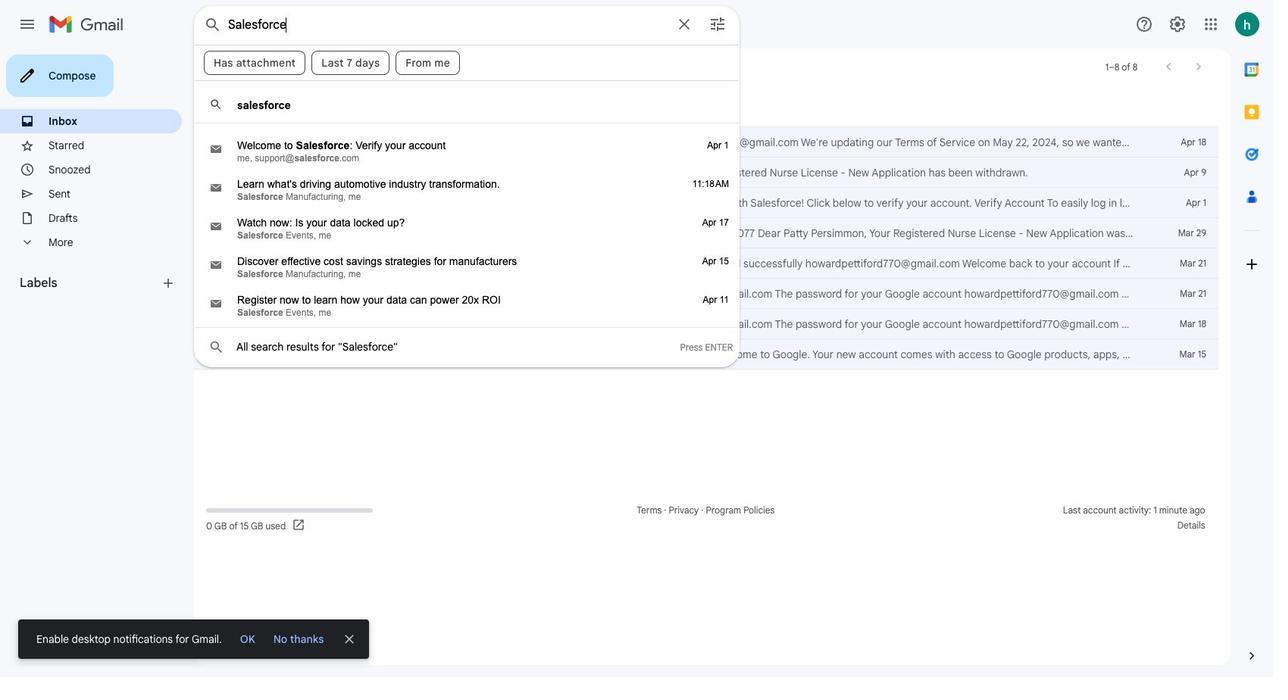 Task type: vqa. For each thing, say whether or not it's contained in the screenshot.
Velvet
no



Task type: describe. For each thing, give the bounding box(es) containing it.
apr 17, 2024, 8:27 am element
[[702, 217, 729, 228]]

settings image
[[1169, 15, 1187, 33]]

2 row from the top
[[194, 158, 1219, 188]]

clear search image
[[669, 9, 699, 39]]

apr 11, 2024, 10:50 am element
[[703, 295, 729, 305]]

refresh image
[[252, 59, 267, 74]]

apr 1, 2024, 12:48 pm element
[[707, 140, 729, 151]]

1 row from the top
[[194, 127, 1219, 158]]

3 row from the top
[[194, 188, 1219, 218]]

support image
[[1135, 15, 1153, 33]]

primary tab
[[194, 85, 384, 127]]

4 row from the top
[[194, 218, 1219, 249]]

1 horizontal spatial tab list
[[1231, 48, 1273, 623]]



Task type: locate. For each thing, give the bounding box(es) containing it.
5 row from the top
[[194, 249, 1219, 279]]

search mail image
[[199, 11, 227, 39]]

7 row from the top
[[194, 309, 1219, 339]]

main content
[[194, 85, 1219, 370]]

discover effective cost savings strategies for manufacturers element
[[237, 255, 680, 268]]

main menu image
[[18, 15, 36, 33]]

11:18 am element
[[693, 179, 729, 189]]

apr 15, 2024, 11:19 am element
[[702, 256, 729, 267]]

Search mail text field
[[228, 17, 666, 33]]

follow link to manage storage image
[[292, 518, 307, 533]]

row
[[194, 127, 1219, 158], [194, 158, 1219, 188], [194, 188, 1219, 218], [194, 218, 1219, 249], [194, 249, 1219, 279], [194, 279, 1219, 309], [194, 309, 1219, 339], [194, 339, 1219, 370]]

alert
[[18, 35, 1249, 659]]

6 row from the top
[[194, 279, 1219, 309]]

8 row from the top
[[194, 339, 1219, 370]]

heading
[[20, 276, 161, 291]]

footer
[[194, 503, 1219, 533]]

gmail image
[[48, 9, 131, 39]]

register now to learn how your data can power 20x roi element
[[237, 294, 680, 306]]

navigation
[[0, 48, 194, 677]]

advanced search options image
[[702, 9, 733, 39]]

0 horizontal spatial tab list
[[194, 85, 1219, 127]]

search refinement toolbar list box
[[195, 45, 739, 80]]

learn what's driving automotive industry transformation. element
[[237, 178, 680, 190]]

None search field
[[194, 6, 740, 368]]

list box
[[195, 86, 739, 355]]

tab list
[[1231, 48, 1273, 623], [194, 85, 1219, 127]]



